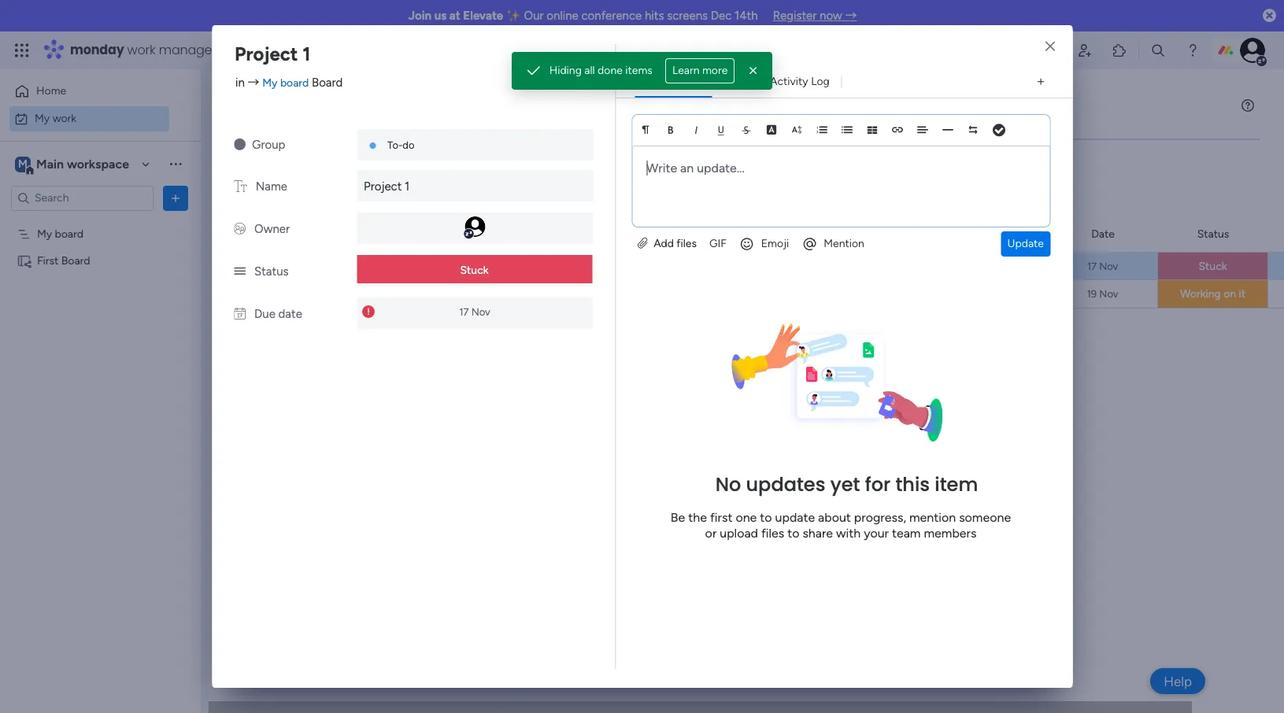 Task type: describe. For each thing, give the bounding box(es) containing it.
1 vertical spatial project 1
[[364, 180, 410, 194]]

in → my board board
[[235, 75, 343, 89]]

mention
[[909, 510, 956, 525]]

checklist image
[[993, 125, 1005, 136]]

or
[[705, 526, 717, 541]]

to-
[[387, 139, 403, 151]]

→ inside no updates yet for this item dialog
[[248, 75, 259, 89]]

your
[[864, 526, 889, 541]]

0 vertical spatial project
[[235, 43, 298, 65]]

alert containing hiding all done items
[[511, 52, 773, 90]]

join
[[408, 9, 432, 23]]

updates
[[659, 75, 701, 88]]

work for monday
[[127, 41, 156, 59]]

search everything image
[[1150, 43, 1166, 58]]

working on it
[[1180, 287, 1246, 301]]

1 right 'item'
[[281, 288, 286, 302]]

stuck inside no updates yet for this item dialog
[[460, 264, 489, 277]]

first
[[710, 510, 733, 525]]

my board
[[37, 227, 83, 241]]

17 inside no updates yet for this item dialog
[[459, 306, 469, 318]]

dapulse text column image
[[234, 180, 247, 194]]

0 horizontal spatial files
[[677, 237, 697, 250]]

board inside list box
[[55, 227, 83, 241]]

learn
[[672, 64, 700, 77]]

main workspace
[[36, 156, 129, 171]]

members
[[924, 526, 977, 541]]

mention button
[[795, 232, 871, 257]]

update
[[775, 510, 815, 525]]

1 vertical spatial board
[[715, 227, 744, 241]]

hide done items
[[415, 163, 496, 176]]

align image
[[917, 124, 928, 135]]

due
[[254, 307, 275, 321]]

format image
[[640, 124, 651, 135]]

my for work
[[236, 91, 272, 127]]

update
[[1007, 237, 1044, 250]]

work for my
[[52, 111, 76, 125]]

0 horizontal spatial close image
[[746, 63, 762, 79]]

activity log
[[770, 75, 830, 88]]

nov inside no updates yet for this item dialog
[[471, 306, 490, 318]]

14th
[[735, 9, 758, 23]]

17 nov for v2 overdue deadline 'image' inside no updates yet for this item dialog
[[459, 306, 490, 318]]

it
[[1239, 287, 1246, 301]]

item
[[935, 472, 978, 498]]

activity
[[770, 75, 808, 88]]

see plans
[[275, 43, 323, 57]]

for
[[865, 472, 891, 498]]

help
[[1164, 674, 1192, 689]]

management
[[159, 41, 245, 59]]

overdue / 2 items
[[265, 228, 377, 247]]

to-do
[[387, 139, 415, 151]]

us
[[434, 9, 447, 23]]

1 horizontal spatial close image
[[1046, 41, 1055, 53]]

1 vertical spatial nov
[[1099, 288, 1118, 300]]

on
[[1224, 287, 1236, 301]]

items for /
[[350, 232, 377, 246]]

one
[[736, 510, 757, 525]]

1. numbers image
[[816, 124, 827, 135]]

register now → link
[[773, 9, 857, 23]]

board inside list box
[[61, 254, 90, 267]]

my work
[[236, 91, 342, 127]]

2
[[341, 232, 347, 246]]

at
[[449, 9, 460, 23]]

update button
[[1001, 232, 1050, 257]]

work
[[278, 91, 342, 127]]

search image
[[361, 164, 374, 176]]

home
[[36, 84, 66, 98]]

19
[[1087, 288, 1097, 300]]

1 down overdue
[[294, 260, 299, 273]]

first
[[37, 254, 59, 267]]

board inside 'in → my board board'
[[280, 76, 309, 89]]

1 right see
[[302, 43, 310, 65]]

team
[[892, 526, 921, 541]]

hits
[[645, 9, 664, 23]]

shareable board image
[[17, 253, 31, 268]]

date
[[1091, 227, 1115, 241]]

dapulse date column image
[[234, 307, 246, 321]]

files
[[724, 75, 746, 88]]

1 vertical spatial done
[[441, 163, 466, 176]]

Search in workspace field
[[33, 189, 131, 207]]

name
[[256, 180, 287, 194]]

first board
[[37, 254, 90, 267]]

2 vertical spatial project
[[256, 260, 291, 273]]

0 vertical spatial →
[[845, 9, 857, 23]]

emoji button
[[733, 232, 795, 257]]

item 1
[[256, 288, 286, 302]]

be
[[671, 510, 685, 525]]

workspace image
[[15, 155, 31, 173]]

&bull; bullets image
[[842, 124, 853, 135]]

1 vertical spatial items
[[469, 163, 496, 176]]

1 horizontal spatial stuck
[[1199, 260, 1227, 273]]

do
[[403, 139, 415, 151]]

size image
[[791, 124, 802, 135]]

v2 multiple person column image
[[234, 222, 246, 236]]

my for board
[[37, 227, 52, 241]]

more
[[702, 64, 728, 77]]

hide
[[415, 163, 438, 176]]

share
[[803, 526, 833, 541]]

line image
[[942, 124, 953, 135]]

list box containing my board
[[0, 217, 201, 487]]

overdue
[[265, 228, 326, 247]]

see
[[275, 43, 294, 57]]

1 horizontal spatial v2 overdue deadline image
[[1053, 259, 1066, 274]]

gif
[[709, 237, 727, 250]]

Filter dashboard by text search field
[[232, 157, 380, 183]]

1 horizontal spatial group
[[867, 227, 898, 241]]

hiding
[[549, 64, 582, 77]]

files button
[[712, 69, 758, 94]]

17 nov for v2 overdue deadline 'image' to the right
[[1087, 260, 1118, 272]]

customize
[[527, 163, 581, 176]]

online
[[547, 9, 578, 23]]

2 vertical spatial project 1
[[256, 260, 299, 273]]

register now →
[[773, 9, 857, 23]]

working
[[1180, 287, 1221, 301]]

0 vertical spatial nov
[[1099, 260, 1118, 272]]

0 vertical spatial project 1
[[235, 43, 310, 65]]

help image
[[1185, 43, 1201, 58]]

add view image
[[1038, 76, 1044, 88]]

my work button
[[9, 106, 169, 131]]

monday work management
[[70, 41, 245, 59]]

with
[[836, 526, 861, 541]]



Task type: vqa. For each thing, say whether or not it's contained in the screenshot.
the McAfee secure image
no



Task type: locate. For each thing, give the bounding box(es) containing it.
conference
[[581, 9, 642, 23]]

elevate
[[463, 9, 503, 23]]

project down search image
[[364, 180, 402, 194]]

workspace selection element
[[15, 155, 131, 175]]

about
[[818, 510, 851, 525]]

board up work
[[312, 75, 343, 89]]

/
[[330, 228, 337, 247]]

board right the first
[[61, 254, 90, 267]]

the
[[688, 510, 707, 525]]

project 1
[[235, 43, 310, 65], [364, 180, 410, 194], [256, 260, 299, 273]]

status
[[1197, 227, 1229, 241], [254, 265, 289, 279]]

files
[[677, 237, 697, 250], [761, 526, 784, 541]]

0 vertical spatial status
[[1197, 227, 1229, 241]]

my down in
[[236, 91, 272, 127]]

0 vertical spatial work
[[127, 41, 156, 59]]

0 horizontal spatial items
[[350, 232, 377, 246]]

rtl ltr image
[[968, 124, 979, 135]]

now
[[820, 9, 842, 23]]

stuck
[[1199, 260, 1227, 273], [460, 264, 489, 277]]

add files
[[651, 237, 697, 250]]

0 horizontal spatial done
[[441, 163, 466, 176]]

1 vertical spatial work
[[52, 111, 76, 125]]

done
[[598, 64, 623, 77], [441, 163, 466, 176]]

list box
[[0, 217, 201, 487]]

apps image
[[1112, 43, 1127, 58]]

someone
[[959, 510, 1011, 525]]

1 vertical spatial status
[[254, 265, 289, 279]]

0 vertical spatial files
[[677, 237, 697, 250]]

table image
[[867, 124, 878, 135]]

done right hide
[[441, 163, 466, 176]]

work inside button
[[52, 111, 76, 125]]

project 1 up item 1
[[256, 260, 299, 273]]

v2 overdue deadline image inside no updates yet for this item dialog
[[362, 304, 375, 319]]

my right in
[[262, 76, 278, 89]]

monday
[[70, 41, 124, 59]]

learn more button
[[665, 58, 735, 83]]

project 1 up the my board link
[[235, 43, 310, 65]]

1 horizontal spatial 17 nov
[[1087, 260, 1118, 272]]

files inside be the first one to update about progress, mention someone or upload files to share with your team members
[[761, 526, 784, 541]]

v2 status image
[[234, 265, 246, 279]]

work right the monday
[[127, 41, 156, 59]]

text color image
[[766, 124, 777, 135]]

to
[[760, 510, 772, 525], [787, 526, 799, 541]]

board up my work
[[280, 76, 309, 89]]

files right add at the top of the page
[[677, 237, 697, 250]]

work
[[127, 41, 156, 59], [52, 111, 76, 125]]

items inside 'overdue / 2 items'
[[350, 232, 377, 246]]

project
[[235, 43, 298, 65], [364, 180, 402, 194], [256, 260, 291, 273]]

learn more
[[672, 64, 728, 77]]

all
[[584, 64, 595, 77]]

close image left activity
[[746, 63, 762, 79]]

1 horizontal spatial →
[[845, 9, 857, 23]]

customize button
[[502, 157, 587, 183]]

1 vertical spatial →
[[248, 75, 259, 89]]

bold image
[[665, 124, 676, 135]]

select product image
[[14, 43, 30, 58]]

1 vertical spatial board
[[55, 227, 83, 241]]

1 horizontal spatial files
[[761, 526, 784, 541]]

0 horizontal spatial v2 overdue deadline image
[[362, 304, 375, 319]]

updates button
[[635, 69, 712, 94]]

status up working on it
[[1197, 227, 1229, 241]]

→ right in
[[248, 75, 259, 89]]

my for work
[[35, 111, 50, 125]]

1 vertical spatial 17 nov
[[459, 306, 490, 318]]

home button
[[9, 79, 169, 104]]

board left emoji
[[715, 227, 744, 241]]

mention
[[824, 237, 864, 250]]

→ right now
[[845, 9, 857, 23]]

1 horizontal spatial status
[[1197, 227, 1229, 241]]

link image
[[892, 124, 903, 135]]

1 down do
[[405, 180, 410, 194]]

owner
[[254, 222, 290, 236]]

my board link
[[262, 76, 309, 89]]

1 horizontal spatial to
[[787, 526, 799, 541]]

1 vertical spatial 17
[[459, 306, 469, 318]]

items right hide
[[469, 163, 496, 176]]

join us at elevate ✨ our online conference hits screens dec 14th
[[408, 9, 758, 23]]

project 1 down search image
[[364, 180, 410, 194]]

my inside 'in → my board board'
[[262, 76, 278, 89]]

1
[[302, 43, 310, 65], [405, 180, 410, 194], [294, 260, 299, 273], [281, 288, 286, 302]]

updates
[[746, 472, 826, 498]]

my down home
[[35, 111, 50, 125]]

hiding all done items
[[549, 64, 653, 77]]

work down home
[[52, 111, 76, 125]]

0 vertical spatial 17
[[1087, 260, 1097, 272]]

option
[[0, 220, 201, 223]]

None search field
[[232, 157, 380, 183]]

see plans button
[[254, 39, 330, 62]]

strikethrough image
[[741, 124, 752, 135]]

1 horizontal spatial items
[[469, 163, 496, 176]]

2 vertical spatial items
[[350, 232, 377, 246]]

done right all
[[598, 64, 623, 77]]

upload
[[720, 526, 758, 541]]

date
[[278, 307, 302, 321]]

to down update
[[787, 526, 799, 541]]

inbox image
[[1042, 43, 1058, 58]]

board inside no updates yet for this item dialog
[[312, 75, 343, 89]]

my inside list box
[[37, 227, 52, 241]]

close image
[[1046, 41, 1055, 53], [746, 63, 762, 79]]

underline image
[[716, 124, 727, 135]]

in
[[235, 75, 245, 89]]

0 horizontal spatial board
[[55, 227, 83, 241]]

files down update
[[761, 526, 784, 541]]

help button
[[1150, 668, 1205, 694]]

board
[[312, 75, 343, 89], [715, 227, 744, 241], [61, 254, 90, 267]]

1 horizontal spatial board
[[312, 75, 343, 89]]

2 vertical spatial nov
[[471, 306, 490, 318]]

0 vertical spatial to
[[760, 510, 772, 525]]

items left 'updates'
[[625, 64, 653, 77]]

add
[[654, 237, 674, 250]]

1 horizontal spatial 17
[[1087, 260, 1097, 272]]

plans
[[297, 43, 323, 57]]

2 horizontal spatial board
[[715, 227, 744, 241]]

0 horizontal spatial board
[[61, 254, 90, 267]]

our
[[524, 9, 544, 23]]

log
[[811, 75, 830, 88]]

0 vertical spatial items
[[625, 64, 653, 77]]

this
[[895, 472, 930, 498]]

2 vertical spatial board
[[61, 254, 90, 267]]

italic image
[[690, 124, 701, 135]]

17 nov
[[1087, 260, 1118, 272], [459, 306, 490, 318]]

m
[[18, 157, 28, 170]]

0 horizontal spatial group
[[252, 138, 285, 152]]

my inside button
[[35, 111, 50, 125]]

group right mention
[[867, 227, 898, 241]]

items for all
[[625, 64, 653, 77]]

1 vertical spatial to
[[787, 526, 799, 541]]

→
[[845, 9, 857, 23], [248, 75, 259, 89]]

close image left invite members image
[[1046, 41, 1055, 53]]

0 horizontal spatial stuck
[[460, 264, 489, 277]]

board up first board
[[55, 227, 83, 241]]

jacob simon image
[[1240, 38, 1265, 63]]

my up the first
[[37, 227, 52, 241]]

0 vertical spatial done
[[598, 64, 623, 77]]

0 horizontal spatial status
[[254, 265, 289, 279]]

progress,
[[854, 510, 906, 525]]

0 vertical spatial board
[[280, 76, 309, 89]]

dec
[[711, 9, 732, 23]]

0 horizontal spatial 17
[[459, 306, 469, 318]]

1 horizontal spatial board
[[280, 76, 309, 89]]

activity log button
[[758, 69, 841, 94]]

register
[[773, 9, 817, 23]]

1 vertical spatial v2 overdue deadline image
[[362, 304, 375, 319]]

0 vertical spatial v2 overdue deadline image
[[1053, 259, 1066, 274]]

1 vertical spatial group
[[867, 227, 898, 241]]

screens
[[667, 9, 708, 23]]

main
[[36, 156, 64, 171]]

1 vertical spatial close image
[[746, 63, 762, 79]]

group right v2 sun image
[[252, 138, 285, 152]]

1 horizontal spatial done
[[598, 64, 623, 77]]

0 horizontal spatial →
[[248, 75, 259, 89]]

group inside no updates yet for this item dialog
[[252, 138, 285, 152]]

0 vertical spatial close image
[[1046, 41, 1055, 53]]

items right 2
[[350, 232, 377, 246]]

19 nov
[[1087, 288, 1118, 300]]

0 horizontal spatial work
[[52, 111, 76, 125]]

status inside no updates yet for this item dialog
[[254, 265, 289, 279]]

✨
[[506, 9, 521, 23]]

project up item 1
[[256, 260, 291, 273]]

status up item 1
[[254, 265, 289, 279]]

0 vertical spatial 17 nov
[[1087, 260, 1118, 272]]

17 nov inside no updates yet for this item dialog
[[459, 306, 490, 318]]

1 horizontal spatial work
[[127, 41, 156, 59]]

17
[[1087, 260, 1097, 272], [459, 306, 469, 318]]

v2 overdue deadline image
[[1053, 259, 1066, 274], [362, 304, 375, 319]]

1 vertical spatial files
[[761, 526, 784, 541]]

workspace
[[67, 156, 129, 171]]

0 vertical spatial board
[[312, 75, 343, 89]]

0 horizontal spatial 17 nov
[[459, 306, 490, 318]]

1 vertical spatial project
[[364, 180, 402, 194]]

item
[[256, 288, 278, 302]]

project up the my board link
[[235, 43, 298, 65]]

2 horizontal spatial items
[[625, 64, 653, 77]]

v2 sun image
[[234, 138, 246, 152]]

dapulse attachment image
[[638, 237, 648, 250]]

invite members image
[[1077, 43, 1093, 58]]

0 vertical spatial group
[[252, 138, 285, 152]]

due date
[[254, 307, 302, 321]]

to right one at bottom right
[[760, 510, 772, 525]]

people
[[984, 227, 1017, 241]]

0 horizontal spatial to
[[760, 510, 772, 525]]

my work
[[35, 111, 76, 125]]

no updates yet for this item dialog
[[0, 0, 1284, 713]]

alert
[[511, 52, 773, 90]]



